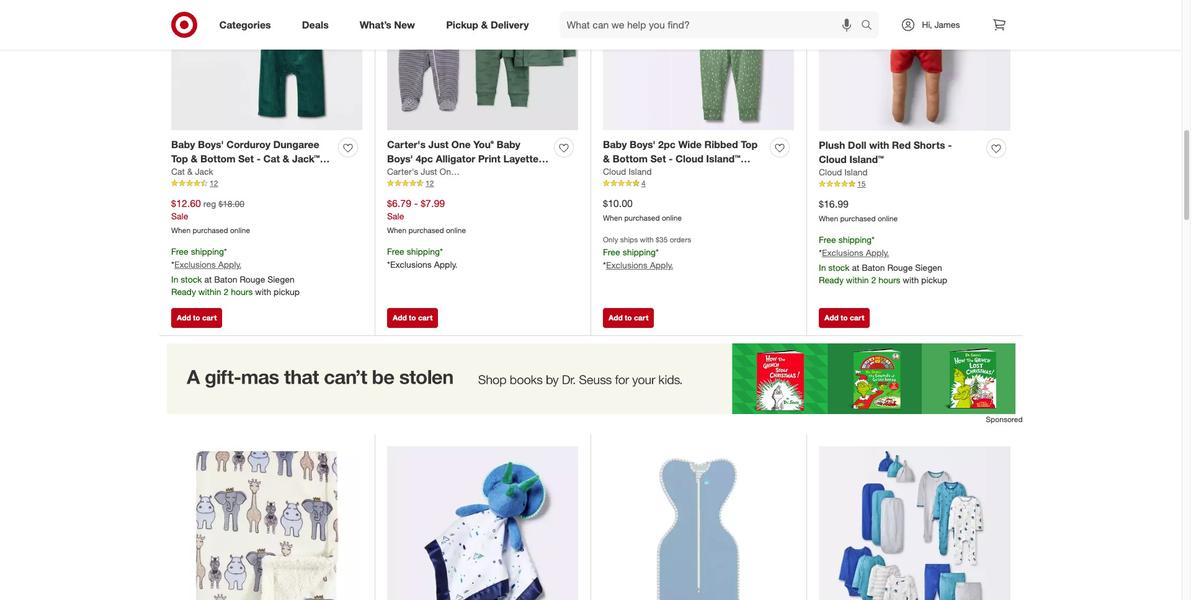 Task type: locate. For each thing, give the bounding box(es) containing it.
2 12 from the left
[[426, 179, 434, 188]]

2 to from the left
[[409, 313, 416, 322]]

hours for island™
[[879, 275, 901, 286]]

2 bottom from the left
[[613, 152, 648, 165]]

exclusions down $16.99 when purchased online
[[822, 248, 864, 258]]

1 horizontal spatial stock
[[829, 263, 850, 273]]

boys' inside baby boys' 2pc wide ribbed top & bottom set - cloud island™ green
[[630, 138, 656, 151]]

0 vertical spatial carter's
[[387, 138, 426, 151]]

*
[[872, 235, 875, 245], [224, 247, 227, 257], [440, 247, 443, 257], [656, 247, 659, 258], [819, 248, 822, 258], [171, 259, 174, 270], [387, 259, 390, 270], [603, 260, 606, 271]]

shorts
[[914, 139, 946, 151]]

just inside carter's just one you®️ baby boys' 4pc alligator print layette set green/blue
[[429, 138, 449, 151]]

1 vertical spatial siegen
[[268, 274, 295, 285]]

1 sale from the left
[[171, 211, 188, 222]]

layette
[[504, 152, 539, 165]]

baby inside baby boys' corduroy dungaree top & bottom set - cat & jack™ green
[[171, 138, 195, 151]]

3 add to cart button from the left
[[603, 308, 654, 328]]

0 horizontal spatial stock
[[181, 274, 202, 285]]

- right shorts
[[948, 139, 952, 151]]

with inside plush doll with red shorts - cloud island™
[[870, 139, 890, 151]]

0 horizontal spatial 12
[[210, 179, 218, 188]]

baby
[[171, 138, 195, 151], [497, 138, 521, 151], [603, 138, 627, 151]]

cloud island link up 4
[[603, 166, 652, 178]]

0 horizontal spatial within
[[198, 287, 221, 297]]

ready
[[819, 275, 844, 286], [171, 287, 196, 297]]

stock
[[829, 263, 850, 273], [181, 274, 202, 285]]

deals
[[302, 18, 329, 31]]

boys' left 2pc
[[630, 138, 656, 151]]

1 vertical spatial stock
[[181, 274, 202, 285]]

0 vertical spatial 2
[[872, 275, 876, 286]]

pickup
[[922, 275, 948, 286], [274, 287, 300, 297]]

baby boys' 2pc wide ribbed top & bottom set - cloud island™ green link
[[603, 138, 765, 179]]

0 horizontal spatial cat
[[171, 167, 185, 177]]

online inside $6.79 - $7.99 sale when purchased online
[[446, 226, 466, 235]]

free down $16.99 at the right top of page
[[819, 235, 836, 245]]

when down $12.60
[[171, 226, 191, 235]]

0 vertical spatial ready
[[819, 275, 844, 286]]

jack™
[[292, 152, 320, 165]]

1 vertical spatial pickup
[[274, 287, 300, 297]]

island
[[629, 167, 652, 177], [845, 167, 868, 178]]

when inside $16.99 when purchased online
[[819, 214, 839, 224]]

cloud island
[[603, 167, 652, 177], [819, 167, 868, 178]]

1 vertical spatial at
[[204, 274, 212, 285]]

add to cart button for &
[[171, 308, 222, 328]]

siegen
[[916, 263, 943, 273], [268, 274, 295, 285]]

1 horizontal spatial boys'
[[387, 152, 413, 165]]

2 sale from the left
[[387, 211, 404, 222]]

baby left 2pc
[[603, 138, 627, 151]]

0 horizontal spatial at
[[204, 274, 212, 285]]

you
[[458, 167, 473, 177]]

free inside free shipping * * exclusions apply.
[[387, 247, 404, 257]]

cat inside baby boys' corduroy dungaree top & bottom set - cat & jack™ green
[[264, 152, 280, 165]]

sale inside $6.79 - $7.99 sale when purchased online
[[387, 211, 404, 222]]

sale down $12.60
[[171, 211, 188, 222]]

new
[[394, 18, 415, 31]]

you®️
[[474, 138, 494, 151]]

1 horizontal spatial 12 link
[[387, 178, 578, 189]]

3 baby from the left
[[603, 138, 627, 151]]

cloud island link
[[603, 166, 652, 178], [819, 167, 868, 179]]

boys' left 4pc
[[387, 152, 413, 165]]

one down 'alligator'
[[440, 167, 456, 177]]

set
[[238, 152, 254, 165], [651, 152, 666, 165], [387, 167, 403, 179]]

exclusions for carter's just one you®️ baby boys' 4pc alligator print layette set green/blue
[[390, 259, 432, 270]]

dungaree
[[273, 138, 319, 151]]

apply. down $16.99 when purchased online
[[866, 248, 890, 258]]

to for set
[[409, 313, 416, 322]]

2 add to cart from the left
[[393, 313, 433, 322]]

cloud island up 4
[[603, 167, 652, 177]]

0 horizontal spatial sale
[[171, 211, 188, 222]]

advertisement region
[[159, 344, 1023, 414]]

1 horizontal spatial cloud island
[[819, 167, 868, 178]]

shipping down ships
[[623, 247, 656, 258]]

cat & jack
[[171, 167, 213, 177]]

set down corduroy
[[238, 152, 254, 165]]

exclusions down ships
[[606, 260, 648, 271]]

boys' for 2pc
[[630, 138, 656, 151]]

0 horizontal spatial island
[[629, 167, 652, 177]]

pickup for plush doll with red shorts - cloud island™
[[922, 275, 948, 286]]

add for &
[[177, 313, 191, 322]]

1 green from the left
[[171, 167, 200, 179]]

1 horizontal spatial bottom
[[613, 152, 648, 165]]

$7.99
[[421, 197, 445, 210]]

0 horizontal spatial green
[[171, 167, 200, 179]]

sale inside $12.60 reg $18.00 sale when purchased online
[[171, 211, 188, 222]]

to for cloud
[[625, 313, 632, 322]]

apply. down $35
[[650, 260, 674, 271]]

island for bottom
[[629, 167, 652, 177]]

carter's just one you link
[[387, 166, 473, 178]]

1 horizontal spatial hours
[[879, 275, 901, 286]]

island™
[[706, 152, 741, 165], [850, 153, 884, 165]]

carter's just one you®️ baby boys' 4pc alligator print layette set green/blue image
[[387, 0, 578, 131], [387, 0, 578, 131]]

12 down jack
[[210, 179, 218, 188]]

cat down corduroy
[[264, 152, 280, 165]]

2 horizontal spatial boys'
[[630, 138, 656, 151]]

baby up layette
[[497, 138, 521, 151]]

add
[[177, 313, 191, 322], [393, 313, 407, 322], [609, 313, 623, 322], [825, 313, 839, 322]]

3 add to cart from the left
[[609, 313, 649, 322]]

when inside $12.60 reg $18.00 sale when purchased online
[[171, 226, 191, 235]]

12 link for -
[[171, 178, 362, 189]]

island™ down doll
[[850, 153, 884, 165]]

in for baby boys' corduroy dungaree top & bottom set - cat & jack™ green
[[171, 274, 178, 285]]

1 12 from the left
[[210, 179, 218, 188]]

shipping
[[839, 235, 872, 245], [191, 247, 224, 257], [407, 247, 440, 257], [623, 247, 656, 258]]

1 horizontal spatial green
[[603, 167, 632, 179]]

boys' for corduroy
[[198, 138, 224, 151]]

- left $7.99
[[414, 197, 418, 210]]

0 vertical spatial in
[[819, 263, 826, 273]]

1 to from the left
[[193, 313, 200, 322]]

baby up cat & jack
[[171, 138, 195, 151]]

bottom up 4
[[613, 152, 648, 165]]

1 horizontal spatial 12
[[426, 179, 434, 188]]

with inside only ships with $35 orders free shipping * * exclusions apply.
[[640, 235, 654, 245]]

hours
[[879, 275, 901, 286], [231, 287, 253, 297]]

& up cat & jack
[[191, 152, 198, 165]]

free for baby boys' corduroy dungaree top & bottom set - cat & jack™ green
[[171, 247, 189, 257]]

purchased down reg
[[193, 226, 228, 235]]

at
[[852, 263, 860, 273], [204, 274, 212, 285]]

online up free shipping * * exclusions apply.
[[446, 226, 466, 235]]

delivery
[[491, 18, 529, 31]]

1 vertical spatial carter's
[[387, 167, 418, 177]]

0 horizontal spatial 2
[[224, 287, 229, 297]]

2 add to cart button from the left
[[387, 308, 438, 328]]

set up $6.79
[[387, 167, 403, 179]]

island for island™
[[845, 167, 868, 178]]

cloud inside baby boys' 2pc wide ribbed top & bottom set - cloud island™ green
[[676, 152, 704, 165]]

shipping inside only ships with $35 orders free shipping * * exclusions apply.
[[623, 247, 656, 258]]

when down $10.00
[[603, 214, 623, 223]]

search
[[856, 20, 886, 32]]

green inside baby boys' corduroy dungaree top & bottom set - cat & jack™ green
[[171, 167, 200, 179]]

free shipping * * exclusions apply. in stock at  baton rouge siegen ready within 2 hours with pickup
[[819, 235, 948, 286], [171, 247, 300, 297]]

online down the $18.00
[[230, 226, 250, 235]]

1 vertical spatial in
[[171, 274, 178, 285]]

-
[[948, 139, 952, 151], [257, 152, 261, 165], [669, 152, 673, 165], [414, 197, 418, 210]]

green left 4
[[603, 167, 632, 179]]

carter's for carter's just one you®️ baby boys' 4pc alligator print layette set green/blue
[[387, 138, 426, 151]]

12 link
[[171, 178, 362, 189], [387, 178, 578, 189]]

0 horizontal spatial cloud island
[[603, 167, 652, 177]]

to for &
[[193, 313, 200, 322]]

1 vertical spatial ready
[[171, 287, 196, 297]]

1 add to cart button from the left
[[171, 308, 222, 328]]

exclusions apply. button down ships
[[606, 260, 674, 272]]

add to cart
[[177, 313, 217, 322], [393, 313, 433, 322], [609, 313, 649, 322], [825, 313, 865, 322]]

cat left jack
[[171, 167, 185, 177]]

2 12 link from the left
[[387, 178, 578, 189]]

1 cart from the left
[[202, 313, 217, 322]]

bottom up jack
[[200, 152, 236, 165]]

1 12 link from the left
[[171, 178, 362, 189]]

carter's for carter's just one you
[[387, 167, 418, 177]]

1 horizontal spatial in
[[819, 263, 826, 273]]

2 green from the left
[[603, 167, 632, 179]]

one
[[451, 138, 471, 151], [440, 167, 456, 177]]

carter's inside carter's just one you®️ baby boys' 4pc alligator print layette set green/blue
[[387, 138, 426, 151]]

1 horizontal spatial 2
[[872, 275, 876, 286]]

baby inside carter's just one you®️ baby boys' 4pc alligator print layette set green/blue
[[497, 138, 521, 151]]

1 horizontal spatial top
[[741, 138, 758, 151]]

free down $12.60 reg $18.00 sale when purchased online
[[171, 247, 189, 257]]

& right the pickup
[[481, 18, 488, 31]]

&
[[481, 18, 488, 31], [191, 152, 198, 165], [283, 152, 290, 165], [603, 152, 610, 165], [187, 167, 193, 177]]

james
[[935, 19, 960, 30]]

2 horizontal spatial set
[[651, 152, 666, 165]]

just up 4pc
[[429, 138, 449, 151]]

1 horizontal spatial pickup
[[922, 275, 948, 286]]

baby boys' 2pc wide ribbed top & bottom set - cloud island™ green image
[[603, 0, 794, 131], [603, 0, 794, 131]]

0 horizontal spatial siegen
[[268, 274, 295, 285]]

shipping down $16.99 when purchased online
[[839, 235, 872, 245]]

sale for $6.79
[[387, 211, 404, 222]]

1 horizontal spatial ready
[[819, 275, 844, 286]]

free down $6.79 - $7.99 sale when purchased online
[[387, 247, 404, 257]]

1 horizontal spatial at
[[852, 263, 860, 273]]

add to cart for cloud
[[609, 313, 649, 322]]

purchased inside $12.60 reg $18.00 sale when purchased online
[[193, 226, 228, 235]]

green up $12.60
[[171, 167, 200, 179]]

island™ down 'ribbed'
[[706, 152, 741, 165]]

12
[[210, 179, 218, 188], [426, 179, 434, 188]]

- inside plush doll with red shorts - cloud island™
[[948, 139, 952, 151]]

12 link up the $18.00
[[171, 178, 362, 189]]

ready for plush doll with red shorts - cloud island™
[[819, 275, 844, 286]]

island™ inside baby boys' 2pc wide ribbed top & bottom set - cloud island™ green
[[706, 152, 741, 165]]

green inside baby boys' 2pc wide ribbed top & bottom set - cloud island™ green
[[603, 167, 632, 179]]

sale
[[171, 211, 188, 222], [387, 211, 404, 222]]

exclusions down $6.79 - $7.99 sale when purchased online
[[390, 259, 432, 270]]

plush doll with red shorts - cloud island™ image
[[819, 0, 1011, 131], [819, 0, 1011, 131]]

0 vertical spatial siegen
[[916, 263, 943, 273]]

love to dream swaddle up adaptive original swaddle wrap image
[[603, 447, 794, 601], [603, 447, 794, 601]]

exclusions inside free shipping * * exclusions apply.
[[390, 259, 432, 270]]

1 vertical spatial cat
[[171, 167, 185, 177]]

1 horizontal spatial island
[[845, 167, 868, 178]]

top right 'ribbed'
[[741, 138, 758, 151]]

What can we help you find? suggestions appear below search field
[[560, 11, 865, 38]]

1 add to cart from the left
[[177, 313, 217, 322]]

0 horizontal spatial cloud island link
[[603, 166, 652, 178]]

1 bottom from the left
[[200, 152, 236, 165]]

shipping for carter's just one you®️ baby boys' 4pc alligator print layette set green/blue
[[407, 247, 440, 257]]

cloud inside plush doll with red shorts - cloud island™
[[819, 153, 847, 165]]

2 cart from the left
[[418, 313, 433, 322]]

just
[[429, 138, 449, 151], [421, 167, 437, 177]]

0 vertical spatial cat
[[264, 152, 280, 165]]

0 vertical spatial baton
[[862, 263, 885, 273]]

add to cart button for cloud
[[603, 308, 654, 328]]

0 horizontal spatial ready
[[171, 287, 196, 297]]

1 vertical spatial baton
[[214, 274, 237, 285]]

3 to from the left
[[625, 313, 632, 322]]

boys' up jack
[[198, 138, 224, 151]]

2 for set
[[224, 287, 229, 297]]

1 vertical spatial rouge
[[240, 274, 265, 285]]

add for set
[[393, 313, 407, 322]]

12 link down you
[[387, 178, 578, 189]]

hudson baby infant boy plush blanket with faux shearling back, royal safari, one size image
[[171, 447, 362, 601]]

1 horizontal spatial cloud island link
[[819, 167, 868, 179]]

apply. down $6.79 - $7.99 sale when purchased online
[[434, 259, 458, 270]]

add for cloud
[[609, 313, 623, 322]]

jack
[[195, 167, 213, 177]]

1 horizontal spatial baby
[[497, 138, 521, 151]]

top up cat & jack
[[171, 152, 188, 165]]

island up 15 at the right
[[845, 167, 868, 178]]

2
[[872, 275, 876, 286], [224, 287, 229, 297]]

0 vertical spatial one
[[451, 138, 471, 151]]

free inside only ships with $35 orders free shipping * * exclusions apply.
[[603, 247, 620, 258]]

top inside baby boys' 2pc wide ribbed top & bottom set - cloud island™ green
[[741, 138, 758, 151]]

12 for $7.99
[[426, 179, 434, 188]]

0 horizontal spatial baton
[[214, 274, 237, 285]]

0 horizontal spatial set
[[238, 152, 254, 165]]

- inside baby boys' 2pc wide ribbed top & bottom set - cloud island™ green
[[669, 152, 673, 165]]

what's new link
[[349, 11, 431, 38]]

0 vertical spatial hours
[[879, 275, 901, 286]]

just down 4pc
[[421, 167, 437, 177]]

purchased down $16.99 at the right top of page
[[841, 214, 876, 224]]

1 vertical spatial hours
[[231, 287, 253, 297]]

0 horizontal spatial in
[[171, 274, 178, 285]]

purchased
[[625, 214, 660, 223], [841, 214, 876, 224], [193, 226, 228, 235], [409, 226, 444, 235]]

0 vertical spatial at
[[852, 263, 860, 273]]

1 vertical spatial top
[[171, 152, 188, 165]]

pickup & delivery
[[446, 18, 529, 31]]

apply. down $12.60 reg $18.00 sale when purchased online
[[218, 259, 242, 270]]

4
[[642, 179, 646, 188]]

rouge for island™
[[888, 263, 913, 273]]

- down 2pc
[[669, 152, 673, 165]]

0 horizontal spatial pickup
[[274, 287, 300, 297]]

0 horizontal spatial bottom
[[200, 152, 236, 165]]

& up $10.00
[[603, 152, 610, 165]]

cloud island link for island™
[[819, 167, 868, 179]]

0 vertical spatial top
[[741, 138, 758, 151]]

within for baby boys' corduroy dungaree top & bottom set - cat & jack™ green
[[198, 287, 221, 297]]

free shipping * * exclusions apply. in stock at  baton rouge siegen ready within 2 hours with pickup down $16.99 when purchased online
[[819, 235, 948, 286]]

0 horizontal spatial boys'
[[198, 138, 224, 151]]

online
[[662, 214, 682, 223], [878, 214, 898, 224], [230, 226, 250, 235], [446, 226, 466, 235]]

bottom
[[200, 152, 236, 165], [613, 152, 648, 165]]

2 add from the left
[[393, 313, 407, 322]]

add to cart for &
[[177, 313, 217, 322]]

2 for island™
[[872, 275, 876, 286]]

1 vertical spatial within
[[198, 287, 221, 297]]

ships
[[620, 235, 638, 245]]

one inside carter's just one you®️ baby boys' 4pc alligator print layette set green/blue
[[451, 138, 471, 151]]

0 horizontal spatial 12 link
[[171, 178, 362, 189]]

baby boys' corduroy dungaree top & bottom set - cat & jack™ green image
[[171, 0, 362, 131], [171, 0, 362, 131]]

cart
[[202, 313, 217, 322], [418, 313, 433, 322], [634, 313, 649, 322], [850, 313, 865, 322]]

in
[[819, 263, 826, 273], [171, 274, 178, 285]]

1 horizontal spatial siegen
[[916, 263, 943, 273]]

0 vertical spatial stock
[[829, 263, 850, 273]]

cloud island for bottom
[[603, 167, 652, 177]]

online inside $12.60 reg $18.00 sale when purchased online
[[230, 226, 250, 235]]

1 carter's from the top
[[387, 138, 426, 151]]

free down the only
[[603, 247, 620, 258]]

2 carter's from the top
[[387, 167, 418, 177]]

1 horizontal spatial free shipping * * exclusions apply. in stock at  baton rouge siegen ready within 2 hours with pickup
[[819, 235, 948, 286]]

cart for cloud
[[634, 313, 649, 322]]

& left jack
[[187, 167, 193, 177]]

shipping down $6.79 - $7.99 sale when purchased online
[[407, 247, 440, 257]]

0 vertical spatial pickup
[[922, 275, 948, 286]]

purchased up ships
[[625, 214, 660, 223]]

1 add from the left
[[177, 313, 191, 322]]

red
[[892, 139, 911, 151]]

0 vertical spatial within
[[846, 275, 869, 286]]

carter's just one you®️ baby boys' 4pc alligator print layette set green/blue
[[387, 138, 539, 179]]

$16.99
[[819, 198, 849, 210]]

when down $6.79
[[387, 226, 407, 235]]

island up 4
[[629, 167, 652, 177]]

cart for &
[[202, 313, 217, 322]]

when inside "$10.00 when purchased online"
[[603, 214, 623, 223]]

carter's down 4pc
[[387, 167, 418, 177]]

baby boys' 16pk layette gifting bundle - cloud island™ blue image
[[819, 447, 1011, 601], [819, 447, 1011, 601]]

free for plush doll with red shorts - cloud island™
[[819, 235, 836, 245]]

sale down $6.79
[[387, 211, 404, 222]]

- down corduroy
[[257, 152, 261, 165]]

1 horizontal spatial sale
[[387, 211, 404, 222]]

one up 'alligator'
[[451, 138, 471, 151]]

3 add from the left
[[609, 313, 623, 322]]

boys' inside baby boys' corduroy dungaree top & bottom set - cat & jack™ green
[[198, 138, 224, 151]]

shipping inside free shipping * * exclusions apply.
[[407, 247, 440, 257]]

$10.00
[[603, 197, 633, 210]]

0 horizontal spatial top
[[171, 152, 188, 165]]

0 horizontal spatial hours
[[231, 287, 253, 297]]

when inside $6.79 - $7.99 sale when purchased online
[[387, 226, 407, 235]]

1 horizontal spatial baton
[[862, 263, 885, 273]]

0 vertical spatial rouge
[[888, 263, 913, 273]]

hours for set
[[231, 287, 253, 297]]

cloud island link up 15 at the right
[[819, 167, 868, 179]]

apply. inside free shipping * * exclusions apply.
[[434, 259, 458, 270]]

cat
[[264, 152, 280, 165], [171, 167, 185, 177]]

1 horizontal spatial cat
[[264, 152, 280, 165]]

corduroy
[[227, 138, 271, 151]]

online down 15 link
[[878, 214, 898, 224]]

2 horizontal spatial baby
[[603, 138, 627, 151]]

0 vertical spatial just
[[429, 138, 449, 151]]

1 horizontal spatial rouge
[[888, 263, 913, 273]]

free shipping * * exclusions apply. in stock at  baton rouge siegen ready within 2 hours with pickup for set
[[171, 247, 300, 297]]

1 vertical spatial 2
[[224, 287, 229, 297]]

rouge for set
[[240, 274, 265, 285]]

2 baby from the left
[[497, 138, 521, 151]]

set down 2pc
[[651, 152, 666, 165]]

purchased up free shipping * * exclusions apply.
[[409, 226, 444, 235]]

to
[[193, 313, 200, 322], [409, 313, 416, 322], [625, 313, 632, 322], [841, 313, 848, 322]]

online up orders
[[662, 214, 682, 223]]

12 for $18.00
[[210, 179, 218, 188]]

small security blanket blue dino - cloud island™ blue/white image
[[387, 447, 578, 601], [387, 447, 578, 601]]

rouge
[[888, 263, 913, 273], [240, 274, 265, 285]]

1 vertical spatial one
[[440, 167, 456, 177]]

when down $16.99 at the right top of page
[[819, 214, 839, 224]]

pickup & delivery link
[[436, 11, 545, 38]]

carter's up 4pc
[[387, 138, 426, 151]]

- inside $6.79 - $7.99 sale when purchased online
[[414, 197, 418, 210]]

add to cart button
[[171, 308, 222, 328], [387, 308, 438, 328], [603, 308, 654, 328], [819, 308, 870, 328]]

1 baby from the left
[[171, 138, 195, 151]]

exclusions
[[822, 248, 864, 258], [174, 259, 216, 270], [390, 259, 432, 270], [606, 260, 648, 271]]

with
[[870, 139, 890, 151], [640, 235, 654, 245], [903, 275, 919, 286], [255, 287, 271, 297]]

exclusions apply. button down $16.99 when purchased online
[[822, 247, 890, 259]]

free shipping * * exclusions apply. in stock at  baton rouge siegen ready within 2 hours with pickup down $12.60 reg $18.00 sale when purchased online
[[171, 247, 300, 297]]

0 horizontal spatial island™
[[706, 152, 741, 165]]

carter's just one you®️ baby boys' 4pc alligator print layette set green/blue link
[[387, 138, 549, 179]]

12 down carter's just one you link
[[426, 179, 434, 188]]

1 vertical spatial just
[[421, 167, 437, 177]]

shipping down $12.60 reg $18.00 sale when purchased online
[[191, 247, 224, 257]]

baby inside baby boys' 2pc wide ribbed top & bottom set - cloud island™ green
[[603, 138, 627, 151]]

1 horizontal spatial island™
[[850, 153, 884, 165]]

exclusions down $12.60 reg $18.00 sale when purchased online
[[174, 259, 216, 270]]

cloud island up 15 at the right
[[819, 167, 868, 178]]

pickup
[[446, 18, 479, 31]]

1 horizontal spatial set
[[387, 167, 403, 179]]

green
[[171, 167, 200, 179], [603, 167, 632, 179]]

3 cart from the left
[[634, 313, 649, 322]]

15 link
[[819, 179, 1011, 190]]

cloud
[[676, 152, 704, 165], [819, 153, 847, 165], [603, 167, 626, 177], [819, 167, 842, 178]]

0 horizontal spatial rouge
[[240, 274, 265, 285]]

1 horizontal spatial within
[[846, 275, 869, 286]]

sale for $12.60
[[171, 211, 188, 222]]

online inside $16.99 when purchased online
[[878, 214, 898, 224]]

0 horizontal spatial free shipping * * exclusions apply. in stock at  baton rouge siegen ready within 2 hours with pickup
[[171, 247, 300, 297]]

ribbed
[[705, 138, 738, 151]]

0 horizontal spatial baby
[[171, 138, 195, 151]]



Task type: vqa. For each thing, say whether or not it's contained in the screenshot.
Cloud Island Link corresponding to Bottom
yes



Task type: describe. For each thing, give the bounding box(es) containing it.
hi, james
[[922, 19, 960, 30]]

12 link for print
[[387, 178, 578, 189]]

green for &
[[603, 167, 632, 179]]

ready for baby boys' corduroy dungaree top & bottom set - cat & jack™ green
[[171, 287, 196, 297]]

doll
[[848, 139, 867, 151]]

apply. for set
[[218, 259, 242, 270]]

set inside baby boys' 2pc wide ribbed top & bottom set - cloud island™ green
[[651, 152, 666, 165]]

siegen for plush doll with red shorts - cloud island™
[[916, 263, 943, 273]]

apply. for alligator
[[434, 259, 458, 270]]

cat & jack link
[[171, 166, 213, 178]]

what's
[[360, 18, 392, 31]]

exclusions for plush doll with red shorts - cloud island™
[[822, 248, 864, 258]]

carter's just one you
[[387, 167, 473, 177]]

bottom inside baby boys' 2pc wide ribbed top & bottom set - cloud island™ green
[[613, 152, 648, 165]]

$35
[[656, 235, 668, 245]]

one for you®️
[[451, 138, 471, 151]]

plush doll with red shorts - cloud island™
[[819, 139, 952, 165]]

alligator
[[436, 152, 476, 165]]

green/blue
[[406, 167, 459, 179]]

purchased inside $16.99 when purchased online
[[841, 214, 876, 224]]

$6.79 - $7.99 sale when purchased online
[[387, 197, 466, 235]]

cloud island link for bottom
[[603, 166, 652, 178]]

orders
[[670, 235, 692, 245]]

island™ inside plush doll with red shorts - cloud island™
[[850, 153, 884, 165]]

$18.00
[[219, 198, 245, 209]]

green for bottom
[[171, 167, 200, 179]]

cart for set
[[418, 313, 433, 322]]

apply. inside only ships with $35 orders free shipping * * exclusions apply.
[[650, 260, 674, 271]]

sponsored
[[986, 415, 1023, 424]]

set inside baby boys' corduroy dungaree top & bottom set - cat & jack™ green
[[238, 152, 254, 165]]

plush
[[819, 139, 846, 151]]

cloud island for island™
[[819, 167, 868, 178]]

free shipping * * exclusions apply. in stock at  baton rouge siegen ready within 2 hours with pickup for island™
[[819, 235, 948, 286]]

$10.00 when purchased online
[[603, 197, 682, 223]]

4 add to cart button from the left
[[819, 308, 870, 328]]

top inside baby boys' corduroy dungaree top & bottom set - cat & jack™ green
[[171, 152, 188, 165]]

apply. for island™
[[866, 248, 890, 258]]

at for baby boys' corduroy dungaree top & bottom set - cat & jack™ green
[[204, 274, 212, 285]]

4 to from the left
[[841, 313, 848, 322]]

- inside baby boys' corduroy dungaree top & bottom set - cat & jack™ green
[[257, 152, 261, 165]]

baton for island™
[[862, 263, 885, 273]]

exclusions apply. button down $6.79 - $7.99 sale when purchased online
[[390, 259, 458, 271]]

4pc
[[416, 152, 433, 165]]

siegen for baby boys' corduroy dungaree top & bottom set - cat & jack™ green
[[268, 274, 295, 285]]

free for carter's just one you®️ baby boys' 4pc alligator print layette set green/blue
[[387, 247, 404, 257]]

deals link
[[292, 11, 344, 38]]

4 link
[[603, 178, 794, 189]]

what's new
[[360, 18, 415, 31]]

stock for plush doll with red shorts - cloud island™
[[829, 263, 850, 273]]

4 cart from the left
[[850, 313, 865, 322]]

$16.99 when purchased online
[[819, 198, 898, 224]]

just for you®️
[[429, 138, 449, 151]]

add to cart for set
[[393, 313, 433, 322]]

exclusions inside only ships with $35 orders free shipping * * exclusions apply.
[[606, 260, 648, 271]]

baby boys' corduroy dungaree top & bottom set - cat & jack™ green link
[[171, 138, 333, 179]]

only
[[603, 235, 618, 245]]

wide
[[679, 138, 702, 151]]

bottom inside baby boys' corduroy dungaree top & bottom set - cat & jack™ green
[[200, 152, 236, 165]]

shipping for plush doll with red shorts - cloud island™
[[839, 235, 872, 245]]

print
[[478, 152, 501, 165]]

4 add from the left
[[825, 313, 839, 322]]

baton for set
[[214, 274, 237, 285]]

just for you
[[421, 167, 437, 177]]

hi,
[[922, 19, 933, 30]]

plush doll with red shorts - cloud island™ link
[[819, 138, 982, 167]]

baby for baby boys' corduroy dungaree top & bottom set - cat & jack™ green
[[171, 138, 195, 151]]

add to cart button for set
[[387, 308, 438, 328]]

online inside "$10.00 when purchased online"
[[662, 214, 682, 223]]

baby for baby boys' 2pc wide ribbed top & bottom set - cloud island™ green
[[603, 138, 627, 151]]

exclusions apply. button down $12.60 reg $18.00 sale when purchased online
[[174, 259, 242, 271]]

categories link
[[209, 11, 287, 38]]

& down dungaree
[[283, 152, 290, 165]]

only ships with $35 orders free shipping * * exclusions apply.
[[603, 235, 692, 271]]

one for you
[[440, 167, 456, 177]]

15
[[858, 180, 866, 189]]

free shipping * * exclusions apply.
[[387, 247, 458, 270]]

4 add to cart from the left
[[825, 313, 865, 322]]

baby boys' 2pc wide ribbed top & bottom set - cloud island™ green
[[603, 138, 758, 179]]

boys' inside carter's just one you®️ baby boys' 4pc alligator print layette set green/blue
[[387, 152, 413, 165]]

purchased inside $6.79 - $7.99 sale when purchased online
[[409, 226, 444, 235]]

2pc
[[659, 138, 676, 151]]

shipping for baby boys' corduroy dungaree top & bottom set - cat & jack™ green
[[191, 247, 224, 257]]

exclusions for baby boys' corduroy dungaree top & bottom set - cat & jack™ green
[[174, 259, 216, 270]]

stock for baby boys' corduroy dungaree top & bottom set - cat & jack™ green
[[181, 274, 202, 285]]

reg
[[203, 198, 216, 209]]

pickup for baby boys' corduroy dungaree top & bottom set - cat & jack™ green
[[274, 287, 300, 297]]

categories
[[219, 18, 271, 31]]

set inside carter's just one you®️ baby boys' 4pc alligator print layette set green/blue
[[387, 167, 403, 179]]

$12.60 reg $18.00 sale when purchased online
[[171, 197, 250, 235]]

at for plush doll with red shorts - cloud island™
[[852, 263, 860, 273]]

in for plush doll with red shorts - cloud island™
[[819, 263, 826, 273]]

within for plush doll with red shorts - cloud island™
[[846, 275, 869, 286]]

baby boys' corduroy dungaree top & bottom set - cat & jack™ green
[[171, 138, 320, 179]]

$12.60
[[171, 197, 201, 210]]

search button
[[856, 11, 886, 41]]

purchased inside "$10.00 when purchased online"
[[625, 214, 660, 223]]

$6.79
[[387, 197, 411, 210]]

& inside baby boys' 2pc wide ribbed top & bottom set - cloud island™ green
[[603, 152, 610, 165]]



